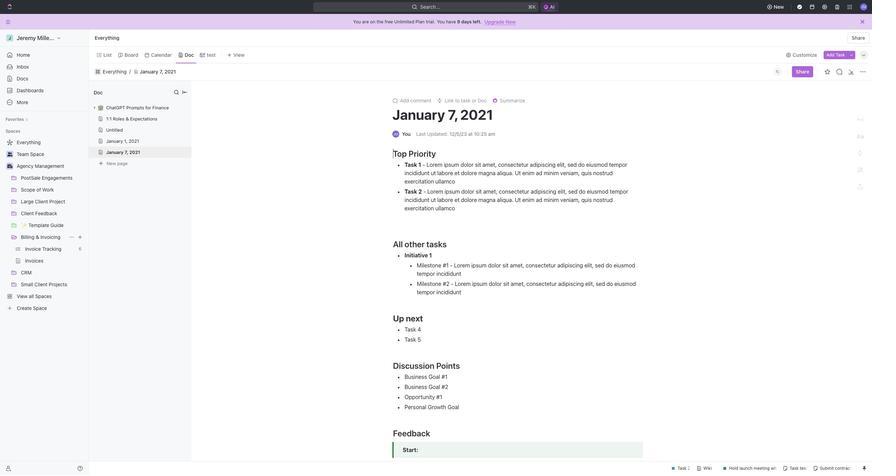 Task type: describe. For each thing, give the bounding box(es) containing it.
all other tasks
[[393, 239, 447, 249]]

opportunity
[[405, 394, 435, 400]]

large client project
[[21, 199, 65, 204]]

days
[[462, 19, 472, 24]]

agency management
[[17, 163, 64, 169]]

ut for task 2
[[431, 197, 436, 203]]

aliqua. for 1
[[497, 170, 514, 176]]

✨ template guide link
[[21, 220, 84, 231]]

comment
[[411, 98, 432, 103]]

- inside the milestone #2 - lorem ipsum dolor sit amet, consectetur adipiscing elit, sed do eiusmod tempor incididunt
[[451, 281, 454, 287]]

of
[[36, 187, 41, 193]]

untitled
[[106, 127, 123, 133]]

invoice
[[25, 246, 41, 252]]

view button
[[225, 50, 247, 60]]

ai
[[550, 4, 555, 10]]

12/5/23
[[450, 131, 467, 137]]

more
[[17, 99, 28, 105]]

dolore for task 2
[[461, 197, 477, 203]]

prompts
[[126, 105, 144, 110]]

enim for task 1
[[523, 170, 535, 176]]

free
[[385, 19, 393, 24]]

quis for task 2
[[582, 197, 592, 203]]

at
[[468, 131, 473, 137]]

doc inside the link to task or doc dropdown button
[[478, 98, 487, 103]]

1:1
[[106, 116, 112, 122]]

expectations
[[130, 116, 157, 122]]

veniam, for task 1
[[561, 170, 580, 176]]

task for task 4
[[405, 326, 416, 333]]

up
[[393, 313, 404, 323]]

view for view all spaces
[[17, 293, 28, 299]]

amet, inside milestone #1 - lorem ipsum dolor sit amet, consectetur adipiscing elit, sed do eiusmod tempor incididunt
[[510, 262, 524, 269]]

#2 inside the milestone #2 - lorem ipsum dolor sit amet, consectetur adipiscing elit, sed do eiusmod tempor incididunt
[[443, 281, 450, 287]]

postsale engagements
[[21, 175, 73, 181]]

amet, inside the milestone #2 - lorem ipsum dolor sit amet, consectetur adipiscing elit, sed do eiusmod tempor incididunt
[[511, 281, 525, 287]]

docs link
[[3, 73, 86, 84]]

eiusmod inside milestone #1 - lorem ipsum dolor sit amet, consectetur adipiscing elit, sed do eiusmod tempor incididunt
[[614, 262, 636, 269]]

create space
[[17, 305, 47, 311]]

sed inside milestone #1 - lorem ipsum dolor sit amet, consectetur adipiscing elit, sed do eiusmod tempor incididunt
[[595, 262, 605, 269]]

exercitation for 1
[[405, 178, 434, 185]]

client feedback link
[[21, 208, 84, 219]]

customize
[[793, 52, 818, 58]]

nostrud for 1
[[594, 170, 613, 176]]

january down calendar link
[[140, 68, 158, 74]]

home
[[17, 52, 30, 58]]

milestone #1 - lorem ipsum dolor sit amet, consectetur adipiscing elit, sed do eiusmod tempor incididunt
[[417, 262, 637, 277]]

1 vertical spatial #1
[[442, 374, 448, 380]]

tempor inside the milestone #2 - lorem ipsum dolor sit amet, consectetur adipiscing elit, sed do eiusmod tempor incididunt
[[417, 289, 435, 295]]

january down comment
[[393, 106, 445, 123]]

share button
[[848, 32, 870, 44]]

next
[[406, 313, 423, 323]]

january 1, 2021
[[106, 138, 139, 144]]

all
[[29, 293, 34, 299]]

2 vertical spatial everything link
[[3, 137, 84, 148]]

miller's
[[37, 35, 56, 41]]

now
[[506, 19, 516, 25]]

✨ template guide
[[21, 222, 64, 228]]

aliqua. for 2
[[497, 197, 514, 203]]

task 2
[[405, 188, 422, 195]]

view for view
[[234, 52, 245, 58]]

do inside the milestone #2 - lorem ipsum dolor sit amet, consectetur adipiscing elit, sed do eiusmod tempor incididunt
[[607, 281, 613, 287]]

jeremy miller's workspace, , element
[[6, 34, 13, 41]]

2
[[419, 188, 422, 195]]

points
[[437, 361, 460, 371]]

0 vertical spatial 7,
[[160, 68, 163, 74]]

link
[[445, 98, 454, 103]]

lorem inside milestone #1 - lorem ipsum dolor sit amet, consectetur adipiscing elit, sed do eiusmod tempor incididunt
[[454, 262, 470, 269]]

guide
[[50, 222, 64, 228]]

postsale
[[21, 175, 41, 181]]

lorem inside the milestone #2 - lorem ipsum dolor sit amet, consectetur adipiscing elit, sed do eiusmod tempor incididunt
[[455, 281, 471, 287]]

add for add task
[[827, 52, 835, 57]]

jeremy
[[17, 35, 36, 41]]

1 vertical spatial 7,
[[448, 106, 458, 123]]

j
[[8, 35, 11, 41]]

spaces inside tree
[[35, 293, 52, 299]]

inbox link
[[3, 61, 86, 72]]

calendar
[[151, 52, 172, 58]]

business for business goal #2
[[405, 384, 427, 390]]

crm
[[21, 270, 32, 276]]

2 horizontal spatial you
[[437, 19, 445, 24]]

jm button
[[859, 1, 870, 13]]

feedback inside tree
[[35, 210, 57, 216]]

elit, inside the milestone #2 - lorem ipsum dolor sit amet, consectetur adipiscing elit, sed do eiusmod tempor incididunt
[[586, 281, 595, 287]]

ullamco for task 2
[[436, 205, 455, 211]]

unlimited
[[394, 19, 415, 24]]

page
[[117, 160, 128, 166]]

are
[[362, 19, 369, 24]]

tree inside sidebar navigation
[[3, 137, 86, 314]]

the
[[377, 19, 384, 24]]

link to task or doc
[[445, 98, 487, 103]]

enim for task 2
[[523, 197, 535, 203]]

quis for task 1
[[582, 170, 592, 176]]

space for team space
[[30, 151, 44, 157]]

to
[[455, 98, 460, 103]]

milestone for milestone #1 - lorem ipsum dolor sit amet, consectetur adipiscing elit, sed do eiusmod tempor incididunt
[[417, 262, 442, 269]]

labore for task 2
[[438, 197, 453, 203]]

new page
[[107, 160, 128, 166]]

all
[[393, 239, 403, 249]]

minim for task 1
[[544, 170, 559, 176]]

team
[[17, 151, 29, 157]]

invoicing
[[40, 234, 60, 240]]

dolor inside the milestone #2 - lorem ipsum dolor sit amet, consectetur adipiscing elit, sed do eiusmod tempor incididunt
[[489, 281, 502, 287]]

business goal #2
[[405, 384, 448, 390]]

sit inside the milestone #2 - lorem ipsum dolor sit amet, consectetur adipiscing elit, sed do eiusmod tempor incididunt
[[504, 281, 510, 287]]

upgrade
[[485, 19, 505, 25]]

team space
[[17, 151, 44, 157]]

exercitation for 2
[[405, 205, 434, 211]]

dolore for task 1
[[461, 170, 477, 176]]

invoice tracking link
[[25, 243, 76, 255]]

🏦 chatgpt prompts for finance
[[98, 105, 169, 110]]

jeremy miller's workspace
[[17, 35, 86, 41]]

✨
[[21, 222, 27, 228]]

you for you are on the free unlimited plan trial. you have 9 days left. upgrade now
[[353, 19, 361, 24]]

ut for 1
[[515, 170, 521, 176]]

workspace
[[57, 35, 86, 41]]

january down untitled
[[106, 138, 123, 144]]

1 vertical spatial client
[[21, 210, 34, 216]]

0 vertical spatial january 7, 2021
[[140, 68, 176, 74]]

billing
[[21, 234, 34, 240]]

chatgpt
[[106, 105, 125, 110]]

updated:
[[427, 131, 448, 137]]

new for new page
[[107, 160, 116, 166]]

elit, inside milestone #1 - lorem ipsum dolor sit amet, consectetur adipiscing elit, sed do eiusmod tempor incididunt
[[585, 262, 594, 269]]

favorites
[[6, 117, 24, 122]]

inbox
[[17, 64, 29, 70]]

billing & invoicing
[[21, 234, 60, 240]]

task 1
[[405, 162, 421, 168]]

...
[[405, 461, 411, 467]]

ullamco for task 1
[[436, 178, 455, 185]]

top priority
[[393, 149, 436, 158]]

customize button
[[784, 50, 820, 60]]

opportunity #1
[[405, 394, 442, 400]]

adipiscing inside the milestone #2 - lorem ipsum dolor sit amet, consectetur adipiscing elit, sed do eiusmod tempor incididunt
[[558, 281, 584, 287]]

large
[[21, 199, 34, 204]]

2021 right 1,
[[129, 138, 139, 144]]

new for new
[[774, 4, 784, 10]]

2021 down or
[[460, 106, 494, 123]]

1 vertical spatial #2
[[442, 384, 448, 390]]

1 for task 1
[[419, 162, 421, 168]]



Task type: locate. For each thing, give the bounding box(es) containing it.
1 vertical spatial milestone
[[417, 281, 442, 287]]

goal up business goal #2
[[429, 374, 440, 380]]

more button
[[3, 97, 86, 108]]

doc right or
[[478, 98, 487, 103]]

dropdown menu image
[[773, 66, 784, 77]]

up next
[[393, 313, 423, 323]]

magna for 2
[[479, 197, 496, 203]]

1 vertical spatial share
[[796, 69, 810, 75]]

list
[[103, 52, 112, 58]]

0 vertical spatial - lorem ipsum dolor sit amet, consectetur adipiscing elit, sed do eiusmod tempor incididunt ut labore et dolore magna aliqua. ut enim ad minim veniam, quis nostrud exercitation ullamco
[[405, 162, 629, 185]]

10:25
[[474, 131, 487, 137]]

other
[[405, 239, 425, 249]]

0 horizontal spatial view
[[17, 293, 28, 299]]

1 vertical spatial everything
[[103, 68, 127, 74]]

& right billing
[[36, 234, 39, 240]]

share
[[852, 35, 866, 41], [796, 69, 810, 75]]

everything up team space
[[17, 139, 41, 145]]

1 vertical spatial business
[[405, 384, 427, 390]]

business goal #1
[[405, 374, 448, 380]]

personal growth goal
[[405, 404, 459, 410]]

elit,
[[557, 162, 566, 168], [558, 188, 567, 195], [585, 262, 594, 269], [586, 281, 595, 287]]

1 vertical spatial - lorem ipsum dolor sit amet, consectetur adipiscing elit, sed do eiusmod tempor incididunt ut labore et dolore magna aliqua. ut enim ad minim veniam, quis nostrud exercitation ullamco
[[405, 188, 630, 211]]

jm up 'share' button
[[862, 5, 867, 9]]

spaces down favorites
[[6, 129, 20, 134]]

1 business from the top
[[405, 374, 427, 380]]

2 vertical spatial january 7, 2021
[[106, 149, 140, 155]]

2 exercitation from the top
[[405, 205, 434, 211]]

et for 1
[[455, 170, 460, 176]]

1 horizontal spatial feedback
[[393, 428, 430, 438]]

incididunt inside milestone #1 - lorem ipsum dolor sit amet, consectetur adipiscing elit, sed do eiusmod tempor incididunt
[[437, 271, 462, 277]]

add right customize
[[827, 52, 835, 57]]

2021 down january 1, 2021 at top
[[129, 149, 140, 155]]

2 aliqua. from the top
[[497, 197, 514, 203]]

- inside milestone #1 - lorem ipsum dolor sit amet, consectetur adipiscing elit, sed do eiusmod tempor incididunt
[[450, 262, 453, 269]]

0 vertical spatial ullamco
[[436, 178, 455, 185]]

1 vertical spatial minim
[[544, 197, 559, 203]]

january 7, 2021 down link
[[393, 106, 494, 123]]

2 labore from the top
[[438, 197, 453, 203]]

management
[[35, 163, 64, 169]]

jm up 'top'
[[394, 132, 399, 136]]

you left last
[[402, 131, 411, 137]]

scope
[[21, 187, 35, 193]]

7, down 1,
[[125, 149, 128, 155]]

0 vertical spatial ut
[[515, 170, 521, 176]]

left.
[[473, 19, 482, 24]]

everything link up the team space link
[[3, 137, 84, 148]]

everything
[[95, 35, 119, 41], [103, 68, 127, 74], [17, 139, 41, 145]]

invoice tracking
[[25, 246, 62, 252]]

1 vertical spatial january 7, 2021
[[393, 106, 494, 123]]

0 vertical spatial ut
[[431, 170, 436, 176]]

initiative
[[405, 252, 428, 258]]

consectetur inside the milestone #2 - lorem ipsum dolor sit amet, consectetur adipiscing elit, sed do eiusmod tempor incididunt
[[527, 281, 557, 287]]

trial.
[[426, 19, 435, 24]]

1 horizontal spatial &
[[126, 116, 129, 122]]

#1 inside milestone #1 - lorem ipsum dolor sit amet, consectetur adipiscing elit, sed do eiusmod tempor incididunt
[[443, 262, 449, 269]]

invoices link
[[25, 255, 84, 266]]

2021
[[165, 68, 176, 74], [460, 106, 494, 123], [129, 138, 139, 144], [129, 149, 140, 155]]

1 horizontal spatial you
[[402, 131, 411, 137]]

feedback up start:
[[393, 428, 430, 438]]

1 - lorem ipsum dolor sit amet, consectetur adipiscing elit, sed do eiusmod tempor incididunt ut labore et dolore magna aliqua. ut enim ad minim veniam, quis nostrud exercitation ullamco from the top
[[405, 162, 629, 185]]

2 dolore from the top
[[461, 197, 477, 203]]

jm inside dropdown button
[[862, 5, 867, 9]]

1 vertical spatial ad
[[536, 197, 543, 203]]

exercitation up 2
[[405, 178, 434, 185]]

client for small
[[34, 281, 47, 287]]

ad
[[536, 170, 543, 176], [536, 197, 543, 203]]

add
[[827, 52, 835, 57], [400, 98, 409, 103]]

business for business goal #1
[[405, 374, 427, 380]]

1 down priority
[[419, 162, 421, 168]]

everything inside sidebar navigation
[[17, 139, 41, 145]]

task
[[461, 98, 471, 103]]

0 vertical spatial enim
[[523, 170, 535, 176]]

business up opportunity
[[405, 384, 427, 390]]

2 magna from the top
[[479, 197, 496, 203]]

doc inside doc link
[[185, 52, 194, 58]]

0 vertical spatial ad
[[536, 170, 543, 176]]

1 aliqua. from the top
[[497, 170, 514, 176]]

summarize
[[500, 98, 525, 103]]

1 horizontal spatial view
[[234, 52, 245, 58]]

0 vertical spatial share
[[852, 35, 866, 41]]

goal right growth
[[448, 404, 459, 410]]

1 exercitation from the top
[[405, 178, 434, 185]]

2 vertical spatial #1
[[437, 394, 442, 400]]

9
[[457, 19, 460, 24]]

1:1 roles & expectations
[[106, 116, 157, 122]]

0 vertical spatial doc
[[185, 52, 194, 58]]

1 vertical spatial labore
[[438, 197, 453, 203]]

1 vertical spatial quis
[[582, 197, 592, 203]]

0 horizontal spatial you
[[353, 19, 361, 24]]

1 nostrud from the top
[[594, 170, 613, 176]]

link to task or doc button
[[434, 96, 490, 106]]

priority
[[409, 149, 436, 158]]

magna
[[479, 170, 496, 176], [479, 197, 496, 203]]

invoices
[[25, 258, 43, 264]]

business time image
[[7, 164, 12, 168]]

2 ut from the top
[[431, 197, 436, 203]]

1 vertical spatial veniam,
[[561, 197, 580, 203]]

7,
[[160, 68, 163, 74], [448, 106, 458, 123], [125, 149, 128, 155]]

ad for task 1
[[536, 170, 543, 176]]

ipsum inside the milestone #2 - lorem ipsum dolor sit amet, consectetur adipiscing elit, sed do eiusmod tempor incididunt
[[472, 281, 488, 287]]

0 horizontal spatial share
[[796, 69, 810, 75]]

ut
[[431, 170, 436, 176], [431, 197, 436, 203]]

client down large
[[21, 210, 34, 216]]

add inside button
[[827, 52, 835, 57]]

team space link
[[17, 149, 84, 160]]

1 vertical spatial space
[[33, 305, 47, 311]]

dolore
[[461, 170, 477, 176], [461, 197, 477, 203]]

magna for 1
[[479, 170, 496, 176]]

1 horizontal spatial new
[[774, 4, 784, 10]]

1 horizontal spatial spaces
[[35, 293, 52, 299]]

client for large
[[35, 199, 48, 204]]

spaces down small client projects on the bottom left
[[35, 293, 52, 299]]

2 et from the top
[[455, 197, 460, 203]]

adipiscing inside milestone #1 - lorem ipsum dolor sit amet, consectetur adipiscing elit, sed do eiusmod tempor incididunt
[[558, 262, 583, 269]]

calendar link
[[150, 50, 172, 60]]

2 vertical spatial 7,
[[125, 149, 128, 155]]

1 vertical spatial add
[[400, 98, 409, 103]]

0 horizontal spatial 1
[[419, 162, 421, 168]]

7, down link
[[448, 106, 458, 123]]

0 vertical spatial aliqua.
[[497, 170, 514, 176]]

1 vertical spatial dolore
[[461, 197, 477, 203]]

eiusmod inside the milestone #2 - lorem ipsum dolor sit amet, consectetur adipiscing elit, sed do eiusmod tempor incididunt
[[615, 281, 636, 287]]

dashboards link
[[3, 85, 86, 96]]

1 ad from the top
[[536, 170, 543, 176]]

0 horizontal spatial add
[[400, 98, 409, 103]]

0 horizontal spatial feedback
[[35, 210, 57, 216]]

sed
[[568, 162, 577, 168], [569, 188, 578, 195], [595, 262, 605, 269], [596, 281, 605, 287]]

goal down business goal #1 on the bottom of page
[[429, 384, 440, 390]]

you left are
[[353, 19, 361, 24]]

space up 'agency management'
[[30, 151, 44, 157]]

0 vertical spatial #1
[[443, 262, 449, 269]]

scope of work link
[[21, 184, 84, 195]]

0 vertical spatial client
[[35, 199, 48, 204]]

0 vertical spatial exercitation
[[405, 178, 434, 185]]

2021 down calendar
[[165, 68, 176, 74]]

1 quis from the top
[[582, 170, 592, 176]]

plan
[[416, 19, 425, 24]]

6
[[79, 246, 82, 251]]

0 vertical spatial add
[[827, 52, 835, 57]]

0 vertical spatial view
[[234, 52, 245, 58]]

0 vertical spatial goal
[[429, 374, 440, 380]]

1 vertical spatial aliqua.
[[497, 197, 514, 203]]

0 vertical spatial space
[[30, 151, 44, 157]]

amet,
[[483, 162, 497, 168], [484, 188, 498, 195], [510, 262, 524, 269], [511, 281, 525, 287]]

on
[[370, 19, 376, 24]]

2 business from the top
[[405, 384, 427, 390]]

agency
[[17, 163, 34, 169]]

2 minim from the top
[[544, 197, 559, 203]]

1 vertical spatial enim
[[523, 197, 535, 203]]

2 vertical spatial client
[[34, 281, 47, 287]]

tracking
[[42, 246, 62, 252]]

view inside sidebar navigation
[[17, 293, 28, 299]]

2 ut from the top
[[515, 197, 521, 203]]

business down the discussion
[[405, 374, 427, 380]]

view all spaces link
[[3, 291, 84, 302]]

0 horizontal spatial jm
[[394, 132, 399, 136]]

1 vertical spatial spaces
[[35, 293, 52, 299]]

#1 down points
[[442, 374, 448, 380]]

milestone for milestone #2 - lorem ipsum dolor sit amet, consectetur adipiscing elit, sed do eiusmod tempor incididunt
[[417, 281, 442, 287]]

1 vertical spatial ut
[[515, 197, 521, 203]]

7, down calendar link
[[160, 68, 163, 74]]

1 et from the top
[[455, 170, 460, 176]]

growth
[[428, 404, 446, 410]]

0 vertical spatial &
[[126, 116, 129, 122]]

enim
[[523, 170, 535, 176], [523, 197, 535, 203]]

2 nostrud from the top
[[594, 197, 613, 203]]

upgrade now link
[[485, 19, 516, 25]]

&
[[126, 116, 129, 122], [36, 234, 39, 240]]

spaces
[[6, 129, 20, 134], [35, 293, 52, 299]]

2 horizontal spatial 7,
[[448, 106, 458, 123]]

0 vertical spatial everything link
[[93, 34, 121, 42]]

1 ut from the top
[[431, 170, 436, 176]]

task for task 1
[[405, 162, 417, 168]]

1 vertical spatial feedback
[[393, 428, 430, 438]]

doc link
[[183, 50, 194, 60]]

1 horizontal spatial doc
[[185, 52, 194, 58]]

1 vertical spatial view
[[17, 293, 28, 299]]

feedback down large client project
[[35, 210, 57, 216]]

labore for task 1
[[438, 170, 453, 176]]

1 horizontal spatial add
[[827, 52, 835, 57]]

share inside button
[[852, 35, 866, 41]]

& inside tree
[[36, 234, 39, 240]]

client up client feedback
[[35, 199, 48, 204]]

2 enim from the top
[[523, 197, 535, 203]]

1 magna from the top
[[479, 170, 496, 176]]

goal for #1
[[429, 374, 440, 380]]

sidebar navigation
[[0, 30, 90, 475]]

share down the customize button
[[796, 69, 810, 75]]

doc left test link
[[185, 52, 194, 58]]

view right test
[[234, 52, 245, 58]]

1 vertical spatial 1
[[429, 252, 432, 258]]

you for you
[[402, 131, 411, 137]]

client feedback
[[21, 210, 57, 216]]

#1 for milestone
[[443, 262, 449, 269]]

nostrud for 2
[[594, 197, 613, 203]]

1 milestone from the top
[[417, 262, 442, 269]]

last
[[416, 131, 426, 137]]

ad for task 2
[[536, 197, 543, 203]]

2 ullamco from the top
[[436, 205, 455, 211]]

0 horizontal spatial doc
[[94, 89, 103, 95]]

1 vertical spatial exercitation
[[405, 205, 434, 211]]

1 dolore from the top
[[461, 170, 477, 176]]

1 horizontal spatial jm
[[862, 5, 867, 9]]

everything link down list
[[103, 68, 127, 75]]

⌘k
[[528, 4, 536, 10]]

home link
[[3, 49, 86, 61]]

am
[[488, 131, 495, 137]]

january up 'new page'
[[106, 149, 124, 155]]

1,
[[124, 138, 128, 144]]

tree containing everything
[[3, 137, 86, 314]]

0 vertical spatial milestone
[[417, 262, 442, 269]]

0 vertical spatial #2
[[443, 281, 450, 287]]

0 horizontal spatial &
[[36, 234, 39, 240]]

2 quis from the top
[[582, 197, 592, 203]]

0 vertical spatial jm
[[862, 5, 867, 9]]

add for add comment
[[400, 98, 409, 103]]

list link
[[102, 50, 112, 60]]

doc up 🏦
[[94, 89, 103, 95]]

create space link
[[3, 303, 84, 314]]

exercitation down 2
[[405, 205, 434, 211]]

- lorem ipsum dolor sit amet, consectetur adipiscing elit, sed do eiusmod tempor incididunt ut labore et dolore magna aliqua. ut enim ad minim veniam, quis nostrud exercitation ullamco for task 1
[[405, 162, 629, 185]]

small
[[21, 281, 33, 287]]

view left all
[[17, 293, 28, 299]]

docs
[[17, 76, 28, 82]]

ut for 2
[[515, 197, 521, 203]]

everything down list
[[103, 68, 127, 74]]

0 vertical spatial 1
[[419, 162, 421, 168]]

incididunt inside the milestone #2 - lorem ipsum dolor sit amet, consectetur adipiscing elit, sed do eiusmod tempor incididunt
[[437, 289, 462, 295]]

1 ut from the top
[[515, 170, 521, 176]]

#1 down tasks
[[443, 262, 449, 269]]

ipsum inside milestone #1 - lorem ipsum dolor sit amet, consectetur adipiscing elit, sed do eiusmod tempor incididunt
[[472, 262, 487, 269]]

task for task 5
[[405, 336, 416, 343]]

1 vertical spatial ullamco
[[436, 205, 455, 211]]

0 horizontal spatial spaces
[[6, 129, 20, 134]]

1 vertical spatial ut
[[431, 197, 436, 203]]

test
[[207, 52, 216, 58]]

1 ullamco from the top
[[436, 178, 455, 185]]

tempor inside milestone #1 - lorem ipsum dolor sit amet, consectetur adipiscing elit, sed do eiusmod tempor incididunt
[[417, 271, 435, 277]]

everything up list
[[95, 35, 119, 41]]

do inside milestone #1 - lorem ipsum dolor sit amet, consectetur adipiscing elit, sed do eiusmod tempor incididunt
[[606, 262, 613, 269]]

1 vertical spatial new
[[107, 160, 116, 166]]

1 enim from the top
[[523, 170, 535, 176]]

share down jm dropdown button
[[852, 35, 866, 41]]

0 vertical spatial feedback
[[35, 210, 57, 216]]

view button
[[225, 47, 247, 63]]

add task button
[[824, 51, 848, 59]]

feedback
[[35, 210, 57, 216], [393, 428, 430, 438]]

0 vertical spatial labore
[[438, 170, 453, 176]]

board link
[[123, 50, 138, 60]]

2 veniam, from the top
[[561, 197, 580, 203]]

0 vertical spatial et
[[455, 170, 460, 176]]

nostrud
[[594, 170, 613, 176], [594, 197, 613, 203]]

0 vertical spatial dolore
[[461, 170, 477, 176]]

1 vertical spatial nostrud
[[594, 197, 613, 203]]

eiusmod
[[587, 162, 608, 168], [587, 188, 609, 195], [614, 262, 636, 269], [615, 281, 636, 287]]

client up view all spaces link
[[34, 281, 47, 287]]

ipsum
[[444, 162, 459, 168], [445, 188, 460, 195], [472, 262, 487, 269], [472, 281, 488, 287]]

et for 2
[[455, 197, 460, 203]]

everything link up list
[[93, 34, 121, 42]]

1 vertical spatial everything link
[[103, 68, 127, 75]]

incididunt
[[405, 170, 430, 176], [405, 197, 430, 203], [437, 271, 462, 277], [437, 289, 462, 295]]

sed inside the milestone #2 - lorem ipsum dolor sit amet, consectetur adipiscing elit, sed do eiusmod tempor incididunt
[[596, 281, 605, 287]]

veniam, for task 2
[[561, 197, 580, 203]]

1 horizontal spatial share
[[852, 35, 866, 41]]

0 horizontal spatial new
[[107, 160, 116, 166]]

space down view all spaces link
[[33, 305, 47, 311]]

template
[[28, 222, 49, 228]]

sit inside milestone #1 - lorem ipsum dolor sit amet, consectetur adipiscing elit, sed do eiusmod tempor incididunt
[[503, 262, 509, 269]]

2 ad from the top
[[536, 197, 543, 203]]

new inside button
[[774, 4, 784, 10]]

1 veniam, from the top
[[561, 170, 580, 176]]

1 vertical spatial magna
[[479, 197, 496, 203]]

user group image
[[7, 152, 12, 156]]

minim for task 2
[[544, 197, 559, 203]]

space for create space
[[33, 305, 47, 311]]

project
[[49, 199, 65, 204]]

0 vertical spatial quis
[[582, 170, 592, 176]]

2 - lorem ipsum dolor sit amet, consectetur adipiscing elit, sed do eiusmod tempor incididunt ut labore et dolore magna aliqua. ut enim ad minim veniam, quis nostrud exercitation ullamco from the top
[[405, 188, 630, 211]]

1 horizontal spatial 7,
[[160, 68, 163, 74]]

1 labore from the top
[[438, 170, 453, 176]]

personal
[[405, 404, 427, 410]]

start:
[[403, 447, 418, 453]]

#1 for opportunity
[[437, 394, 442, 400]]

1 vertical spatial doc
[[94, 89, 103, 95]]

2 horizontal spatial doc
[[478, 98, 487, 103]]

2 milestone from the top
[[417, 281, 442, 287]]

dolor inside milestone #1 - lorem ipsum dolor sit amet, consectetur adipiscing elit, sed do eiusmod tempor incididunt
[[488, 262, 501, 269]]

- lorem ipsum dolor sit amet, consectetur adipiscing elit, sed do eiusmod tempor incididunt ut labore et dolore magna aliqua. ut enim ad minim veniam, quis nostrud exercitation ullamco for task 2
[[405, 188, 630, 211]]

& right roles
[[126, 116, 129, 122]]

engagements
[[42, 175, 73, 181]]

ut for task 1
[[431, 170, 436, 176]]

january 7, 2021 down calendar link
[[140, 68, 176, 74]]

0 vertical spatial everything
[[95, 35, 119, 41]]

0 horizontal spatial 7,
[[125, 149, 128, 155]]

goal for #2
[[429, 384, 440, 390]]

search...
[[420, 4, 440, 10]]

2 vertical spatial everything
[[17, 139, 41, 145]]

0 vertical spatial nostrud
[[594, 170, 613, 176]]

crm link
[[21, 267, 84, 278]]

consectetur inside milestone #1 - lorem ipsum dolor sit amet, consectetur adipiscing elit, sed do eiusmod tempor incididunt
[[526, 262, 556, 269]]

task inside button
[[836, 52, 845, 57]]

tree
[[3, 137, 86, 314]]

#1 up growth
[[437, 394, 442, 400]]

january 7, 2021 up page
[[106, 149, 140, 155]]

you left have
[[437, 19, 445, 24]]

milestone inside milestone #1 - lorem ipsum dolor sit amet, consectetur adipiscing elit, sed do eiusmod tempor incididunt
[[417, 262, 442, 269]]

view inside button
[[234, 52, 245, 58]]

1 down tasks
[[429, 252, 432, 258]]

milestone inside the milestone #2 - lorem ipsum dolor sit amet, consectetur adipiscing elit, sed do eiusmod tempor incididunt
[[417, 281, 442, 287]]

task for task 2
[[405, 188, 417, 195]]

roles
[[113, 116, 124, 122]]

1 minim from the top
[[544, 170, 559, 176]]

🏦 button
[[98, 105, 106, 110]]

1 for initiative 1
[[429, 252, 432, 258]]

0 vertical spatial spaces
[[6, 129, 20, 134]]

1 vertical spatial jm
[[394, 132, 399, 136]]

0 vertical spatial minim
[[544, 170, 559, 176]]

2 vertical spatial goal
[[448, 404, 459, 410]]

add left comment
[[400, 98, 409, 103]]



Task type: vqa. For each thing, say whether or not it's contained in the screenshot.
sixth option
no



